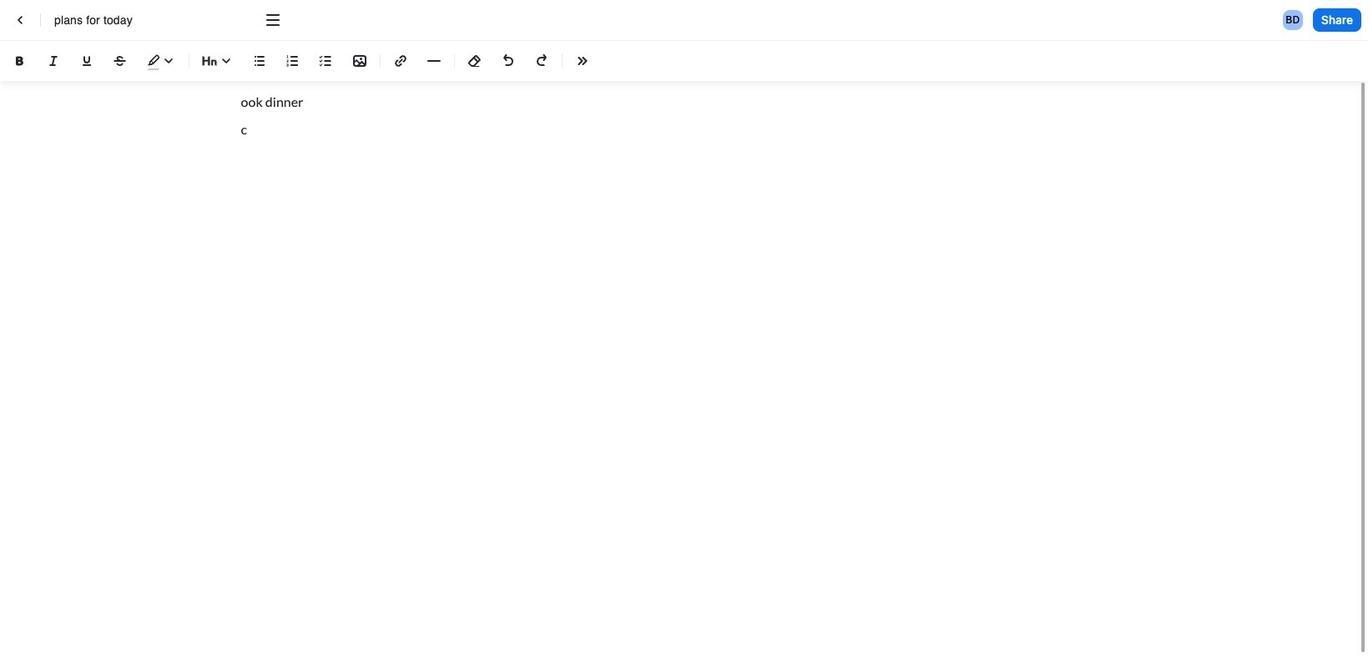 Task type: locate. For each thing, give the bounding box(es) containing it.
numbered list image
[[283, 51, 303, 71]]

divider line image
[[424, 54, 444, 68]]

more image
[[263, 10, 283, 30]]

clear style image
[[465, 51, 485, 71]]

format options image
[[573, 51, 593, 71]]

link image
[[391, 51, 411, 71]]

None text field
[[54, 12, 246, 28]]



Task type: describe. For each thing, give the bounding box(es) containing it.
all notes image
[[10, 10, 30, 30]]

underline image
[[77, 51, 97, 71]]

insert image image
[[350, 51, 370, 71]]

bulleted list image
[[250, 51, 270, 71]]

undo image
[[499, 51, 519, 71]]

bold image
[[10, 51, 30, 71]]

strikethrough image
[[110, 51, 130, 71]]

checklist image
[[316, 51, 337, 71]]

redo image
[[532, 51, 552, 71]]

italic image
[[43, 51, 63, 71]]



Task type: vqa. For each thing, say whether or not it's contained in the screenshot.
PROFILE PICTURE
no



